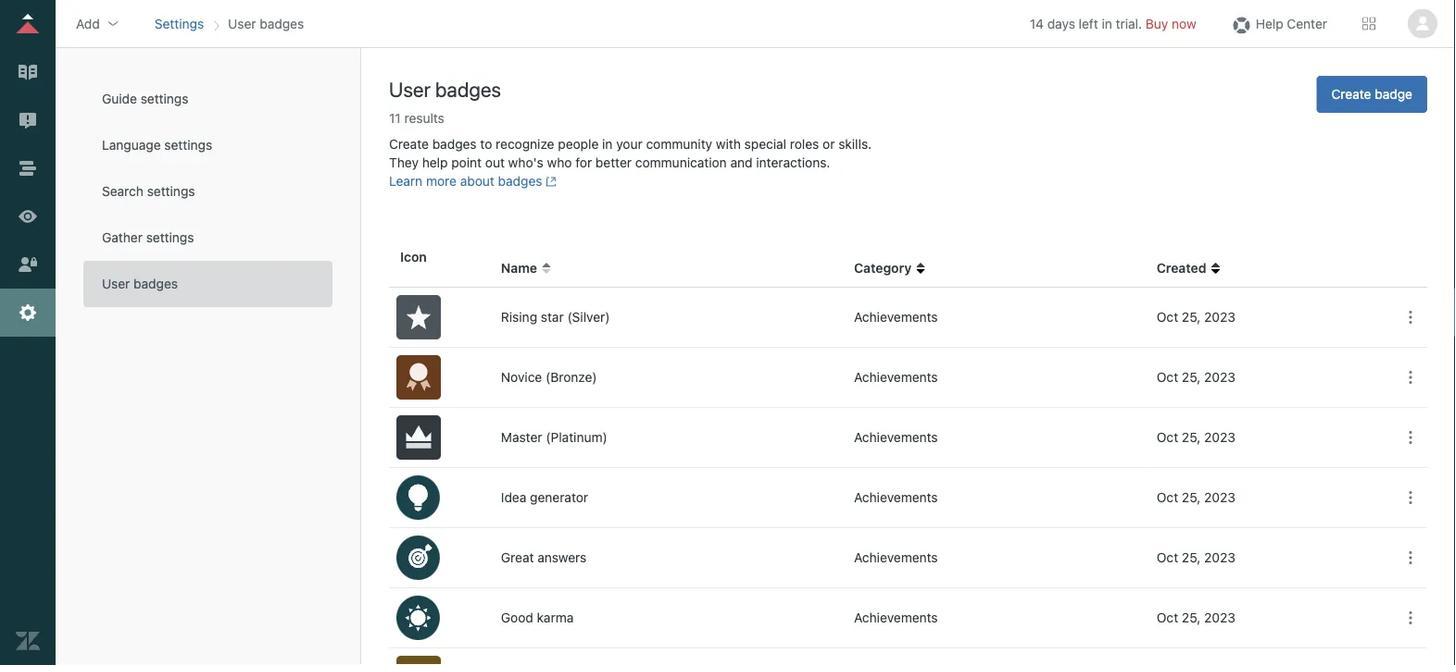 Task type: vqa. For each thing, say whether or not it's contained in the screenshot.
Create badge
yes



Task type: locate. For each thing, give the bounding box(es) containing it.
0 horizontal spatial in
[[602, 137, 613, 152]]

created
[[1157, 261, 1206, 276]]

5 achievements from the top
[[854, 551, 938, 566]]

created button
[[1157, 259, 1221, 278]]

moderate content image
[[16, 108, 40, 132]]

1 oct from the top
[[1157, 310, 1178, 325]]

6 oct from the top
[[1157, 611, 1178, 626]]

gather settings link
[[83, 215, 332, 261]]

oct 25, 2023
[[1157, 310, 1235, 325], [1157, 370, 1235, 385], [1157, 430, 1235, 445], [1157, 490, 1235, 506], [1157, 551, 1235, 566], [1157, 611, 1235, 626]]

badges inside user badges link
[[134, 276, 178, 292]]

1 oct 25, 2023 from the top
[[1157, 310, 1235, 325]]

special
[[744, 137, 786, 152]]

5 25, from the top
[[1182, 551, 1201, 566]]

1 horizontal spatial in
[[1102, 16, 1112, 31]]

user down gather
[[102, 276, 130, 292]]

0 vertical spatial create
[[1331, 87, 1371, 102]]

your
[[616, 137, 642, 152]]

1 vertical spatial user badges
[[389, 77, 501, 101]]

help
[[422, 155, 448, 170]]

settings link
[[154, 16, 204, 31]]

create left badge on the right top of page
[[1331, 87, 1371, 102]]

0 horizontal spatial user
[[102, 276, 130, 292]]

user
[[228, 16, 256, 31], [389, 77, 431, 101], [102, 276, 130, 292]]

2023 for novice (bronze)
[[1204, 370, 1235, 385]]

6 25, from the top
[[1182, 611, 1201, 626]]

2 25, from the top
[[1182, 370, 1201, 385]]

6 achievements from the top
[[854, 611, 938, 626]]

category button
[[854, 259, 926, 278]]

2 oct 25, 2023 from the top
[[1157, 370, 1235, 385]]

2 vertical spatial user
[[102, 276, 130, 292]]

create up they
[[389, 137, 429, 152]]

oct
[[1157, 310, 1178, 325], [1157, 370, 1178, 385], [1157, 430, 1178, 445], [1157, 490, 1178, 506], [1157, 551, 1178, 566], [1157, 611, 1178, 626]]

oct for master (platinum)
[[1157, 430, 1178, 445]]

0 horizontal spatial user badges
[[102, 276, 178, 292]]

create inside create badge button
[[1331, 87, 1371, 102]]

1 achievements from the top
[[854, 310, 938, 325]]

create inside "create badges to recognize people in your community with special roles or skills. they help point out who's who for better communication and interactions."
[[389, 137, 429, 152]]

0 vertical spatial user badges
[[228, 16, 304, 31]]

user right settings
[[228, 16, 256, 31]]

idea generator
[[501, 490, 588, 506]]

user badges down gather settings
[[102, 276, 178, 292]]

4 oct 25, 2023 from the top
[[1157, 490, 1235, 506]]

2 horizontal spatial user
[[389, 77, 431, 101]]

2023 for idea generator
[[1204, 490, 1235, 506]]

5 oct 25, 2023 from the top
[[1157, 551, 1235, 566]]

1 vertical spatial user
[[389, 77, 431, 101]]

25, for good karma
[[1182, 611, 1201, 626]]

1 vertical spatial create
[[389, 137, 429, 152]]

2 oct from the top
[[1157, 370, 1178, 385]]

days
[[1047, 16, 1075, 31]]

(silver)
[[567, 310, 610, 325]]

oct 25, 2023 for great answers
[[1157, 551, 1235, 566]]

0 vertical spatial user
[[228, 16, 256, 31]]

create
[[1331, 87, 1371, 102], [389, 137, 429, 152]]

good karma
[[501, 611, 574, 626]]

results
[[404, 111, 444, 126]]

great
[[501, 551, 534, 566]]

0 vertical spatial in
[[1102, 16, 1112, 31]]

user badges inside navigation
[[228, 16, 304, 31]]

trial.
[[1116, 16, 1142, 31]]

3 oct from the top
[[1157, 430, 1178, 445]]

achievements for rising star (silver)
[[854, 310, 938, 325]]

roles
[[790, 137, 819, 152]]

0 horizontal spatial create
[[389, 137, 429, 152]]

user badges up "results"
[[389, 77, 501, 101]]

4 2023 from the top
[[1204, 490, 1235, 506]]

in
[[1102, 16, 1112, 31], [602, 137, 613, 152]]

2 2023 from the top
[[1204, 370, 1235, 385]]

achievements for good karma
[[854, 611, 938, 626]]

25, for rising star (silver)
[[1182, 310, 1201, 325]]

navigation
[[151, 10, 308, 38]]

badges
[[260, 16, 304, 31], [435, 77, 501, 101], [432, 137, 477, 152], [498, 174, 542, 189], [134, 276, 178, 292]]

settings for guide settings
[[141, 91, 188, 107]]

2023
[[1204, 310, 1235, 325], [1204, 370, 1235, 385], [1204, 430, 1235, 445], [1204, 490, 1235, 506], [1204, 551, 1235, 566], [1204, 611, 1235, 626]]

and
[[730, 155, 753, 170]]

oct for rising star (silver)
[[1157, 310, 1178, 325]]

name
[[501, 261, 537, 276]]

1 vertical spatial in
[[602, 137, 613, 152]]

3 oct 25, 2023 from the top
[[1157, 430, 1235, 445]]

star
[[541, 310, 564, 325]]

more
[[426, 174, 457, 189]]

rising star (silver)
[[501, 310, 610, 325]]

user up 11 results
[[389, 77, 431, 101]]

6 oct 25, 2023 from the top
[[1157, 611, 1235, 626]]

5 2023 from the top
[[1204, 551, 1235, 566]]

oct for idea generator
[[1157, 490, 1178, 506]]

settings right "guide"
[[141, 91, 188, 107]]

2023 for rising star (silver)
[[1204, 310, 1235, 325]]

2 horizontal spatial user badges
[[389, 77, 501, 101]]

settings right search
[[147, 184, 195, 199]]

settings down guide settings link
[[164, 138, 212, 153]]

user badges
[[228, 16, 304, 31], [389, 77, 501, 101], [102, 276, 178, 292]]

3 25, from the top
[[1182, 430, 1201, 445]]

user permissions image
[[16, 253, 40, 277]]

icon
[[400, 250, 427, 265]]

badge
[[1375, 87, 1412, 102]]

3 2023 from the top
[[1204, 430, 1235, 445]]

5 oct from the top
[[1157, 551, 1178, 566]]

who
[[547, 155, 572, 170]]

settings image
[[16, 301, 40, 325]]

novice
[[501, 370, 542, 385]]

settings
[[141, 91, 188, 107], [164, 138, 212, 153], [147, 184, 195, 199], [146, 230, 194, 245]]

settings right gather
[[146, 230, 194, 245]]

oct 25, 2023 for idea generator
[[1157, 490, 1235, 506]]

customize design image
[[16, 205, 40, 229]]

25, for idea generator
[[1182, 490, 1201, 506]]

zendesk image
[[16, 630, 40, 654]]

2023 for good karma
[[1204, 611, 1235, 626]]

add
[[76, 16, 100, 31]]

settings for language settings
[[164, 138, 212, 153]]

2 vertical spatial user badges
[[102, 276, 178, 292]]

for
[[575, 155, 592, 170]]

in right left
[[1102, 16, 1112, 31]]

1 2023 from the top
[[1204, 310, 1235, 325]]

in up better
[[602, 137, 613, 152]]

1 25, from the top
[[1182, 310, 1201, 325]]

1 horizontal spatial user badges
[[228, 16, 304, 31]]

1 horizontal spatial create
[[1331, 87, 1371, 102]]

2 achievements from the top
[[854, 370, 938, 385]]

1 horizontal spatial user
[[228, 16, 256, 31]]

25, for master (platinum)
[[1182, 430, 1201, 445]]

guide
[[102, 91, 137, 107]]

4 25, from the top
[[1182, 490, 1201, 506]]

or
[[823, 137, 835, 152]]

good
[[501, 611, 533, 626]]

2023 for master (platinum)
[[1204, 430, 1235, 445]]

4 achievements from the top
[[854, 490, 938, 506]]

learn more about badges
[[389, 174, 542, 189]]

6 2023 from the top
[[1204, 611, 1235, 626]]

language
[[102, 138, 161, 153]]

achievements
[[854, 310, 938, 325], [854, 370, 938, 385], [854, 430, 938, 445], [854, 490, 938, 506], [854, 551, 938, 566], [854, 611, 938, 626]]

zendesk products image
[[1362, 17, 1375, 30]]

user badges right settings link on the top
[[228, 16, 304, 31]]

point
[[451, 155, 482, 170]]

14
[[1030, 16, 1044, 31]]

4 oct from the top
[[1157, 490, 1178, 506]]

3 achievements from the top
[[854, 430, 938, 445]]

gather
[[102, 230, 143, 245]]

search
[[102, 184, 144, 199]]

25,
[[1182, 310, 1201, 325], [1182, 370, 1201, 385], [1182, 430, 1201, 445], [1182, 490, 1201, 506], [1182, 551, 1201, 566], [1182, 611, 1201, 626]]

create badge button
[[1317, 76, 1427, 113]]



Task type: describe. For each thing, give the bounding box(es) containing it.
search settings link
[[83, 169, 332, 215]]

(platinum)
[[546, 430, 607, 445]]

help
[[1256, 16, 1283, 31]]

master
[[501, 430, 542, 445]]

achievements for master (platinum)
[[854, 430, 938, 445]]

navigation containing settings
[[151, 10, 308, 38]]

settings
[[154, 16, 204, 31]]

people
[[558, 137, 599, 152]]

with
[[716, 137, 741, 152]]

category
[[854, 261, 912, 276]]

25, for novice (bronze)
[[1182, 370, 1201, 385]]

create for create badges to recognize people in your community with special roles or skills. they help point out who's who for better communication and interactions.
[[389, 137, 429, 152]]

create badge
[[1331, 87, 1412, 102]]

manage articles image
[[16, 60, 40, 84]]

out
[[485, 155, 505, 170]]

badges inside "create badges to recognize people in your community with special roles or skills. they help point out who's who for better communication and interactions."
[[432, 137, 477, 152]]

(opens in a new tab) image
[[542, 176, 557, 187]]

add button
[[70, 10, 126, 38]]

11
[[389, 111, 401, 126]]

badges inside navigation
[[260, 16, 304, 31]]

achievements for novice (bronze)
[[854, 370, 938, 385]]

help center
[[1256, 16, 1327, 31]]

oct 25, 2023 for rising star (silver)
[[1157, 310, 1235, 325]]

about
[[460, 174, 494, 189]]

recognize
[[496, 137, 554, 152]]

oct 25, 2023 for master (platinum)
[[1157, 430, 1235, 445]]

settings for gather settings
[[146, 230, 194, 245]]

generator
[[530, 490, 588, 506]]

in inside "create badges to recognize people in your community with special roles or skills. they help point out who's who for better communication and interactions."
[[602, 137, 613, 152]]

language settings
[[102, 138, 212, 153]]

achievements for great answers
[[854, 551, 938, 566]]

now
[[1172, 16, 1196, 31]]

interactions.
[[756, 155, 830, 170]]

oct for good karma
[[1157, 611, 1178, 626]]

novice (bronze)
[[501, 370, 597, 385]]

(bronze)
[[546, 370, 597, 385]]

search settings
[[102, 184, 195, 199]]

oct for great answers
[[1157, 551, 1178, 566]]

user inside navigation
[[228, 16, 256, 31]]

left
[[1079, 16, 1098, 31]]

learn more about badges link
[[389, 174, 557, 189]]

master (platinum)
[[501, 430, 607, 445]]

better
[[595, 155, 632, 170]]

oct for novice (bronze)
[[1157, 370, 1178, 385]]

help center button
[[1224, 10, 1333, 38]]

user badges link
[[83, 261, 332, 307]]

create badges to recognize people in your community with special roles or skills. they help point out who's who for better communication and interactions.
[[389, 137, 872, 170]]

language settings link
[[83, 122, 332, 169]]

arrange content image
[[16, 157, 40, 181]]

settings for search settings
[[147, 184, 195, 199]]

buy
[[1146, 16, 1168, 31]]

to
[[480, 137, 492, 152]]

idea
[[501, 490, 526, 506]]

they
[[389, 155, 419, 170]]

who's
[[508, 155, 543, 170]]

14 days left in trial. buy now
[[1030, 16, 1196, 31]]

community
[[646, 137, 712, 152]]

great answers
[[501, 551, 587, 566]]

achievements for idea generator
[[854, 490, 938, 506]]

create for create badge
[[1331, 87, 1371, 102]]

karma
[[537, 611, 574, 626]]

guide settings link
[[83, 76, 332, 122]]

oct 25, 2023 for novice (bronze)
[[1157, 370, 1235, 385]]

11 results
[[389, 111, 444, 126]]

25, for great answers
[[1182, 551, 1201, 566]]

oct 25, 2023 for good karma
[[1157, 611, 1235, 626]]

skills.
[[838, 137, 872, 152]]

gather settings
[[102, 230, 194, 245]]

center
[[1287, 16, 1327, 31]]

learn
[[389, 174, 423, 189]]

answers
[[537, 551, 587, 566]]

2023 for great answers
[[1204, 551, 1235, 566]]

rising
[[501, 310, 537, 325]]

name button
[[501, 259, 552, 278]]

guide settings
[[102, 91, 188, 107]]

communication
[[635, 155, 727, 170]]



